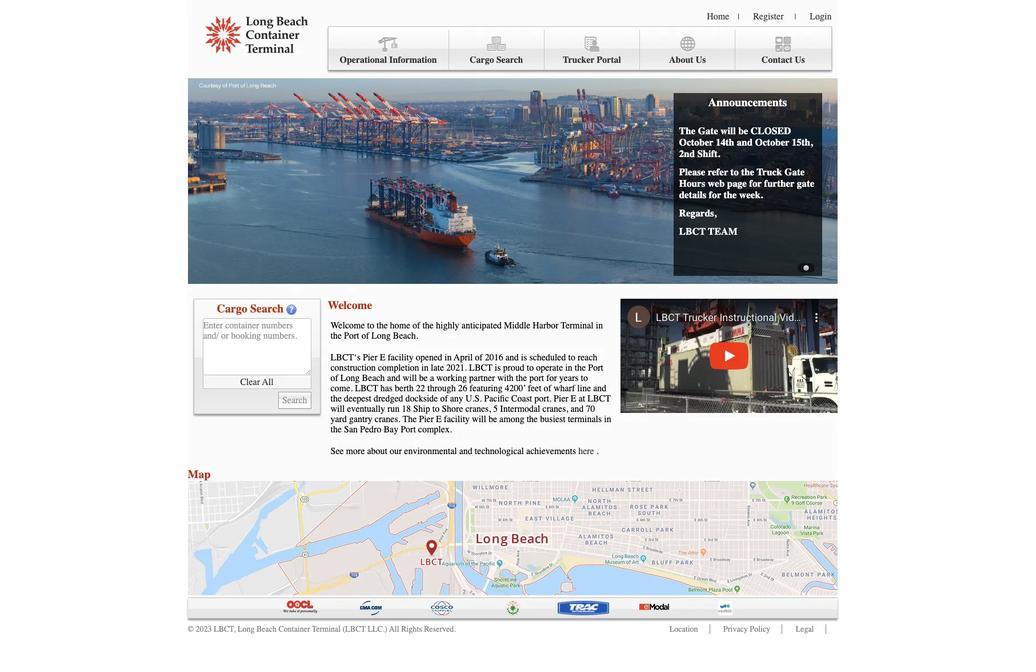 Task type: locate. For each thing, give the bounding box(es) containing it.
1 horizontal spatial gate
[[785, 166, 805, 178]]

information
[[389, 55, 437, 65]]

cranes,
[[465, 404, 491, 414], [543, 404, 568, 414]]

see more about our environmental and technological achievements here .
[[331, 446, 599, 457]]

october up please
[[679, 137, 713, 148]]

facility down beach.
[[388, 353, 414, 363]]

pier right the port.
[[554, 394, 568, 404]]

of right home
[[413, 321, 420, 331]]

0 vertical spatial gate
[[698, 125, 718, 137]]

the left week.
[[724, 189, 737, 201]]

2 horizontal spatial be
[[738, 125, 748, 137]]

2 horizontal spatial e
[[571, 394, 576, 404]]

port up lbct's
[[344, 331, 359, 341]]

1 horizontal spatial port
[[401, 425, 416, 435]]

0 vertical spatial cargo search
[[470, 55, 523, 65]]

0 vertical spatial facility
[[388, 353, 414, 363]]

for
[[749, 178, 762, 189], [709, 189, 721, 201], [546, 373, 557, 383]]

the up 2nd
[[679, 125, 695, 137]]

e left shore
[[436, 414, 442, 425]]

privacy
[[723, 624, 748, 634]]

2 vertical spatial pier
[[419, 414, 434, 425]]

1 horizontal spatial all
[[389, 624, 399, 634]]

and up 'dredged'
[[387, 373, 400, 383]]

1 vertical spatial search
[[250, 302, 284, 315]]

1 horizontal spatial the
[[679, 125, 695, 137]]

beach up 'dredged'
[[362, 373, 385, 383]]

gate right truck
[[785, 166, 805, 178]]

None submit
[[278, 392, 311, 409]]

welcome for welcome to the home of the highly anticipated middle harbor terminal in the port of long beach.
[[331, 321, 365, 331]]

to right ship
[[432, 404, 439, 414]]

facility down any
[[444, 414, 470, 425]]

0 horizontal spatial for
[[546, 373, 557, 383]]

terminal right harbor
[[561, 321, 594, 331]]

port right "bay"
[[401, 425, 416, 435]]

is left proud on the bottom of the page
[[495, 363, 501, 373]]

1 horizontal spatial cranes,
[[543, 404, 568, 414]]

environmental
[[404, 446, 457, 457]]

0 vertical spatial welcome
[[328, 299, 372, 312]]

0 vertical spatial beach
[[362, 373, 385, 383]]

all right clear
[[262, 377, 273, 387]]

will
[[721, 125, 736, 137], [403, 373, 417, 383], [331, 404, 345, 414], [472, 414, 486, 425]]

be left a
[[419, 373, 428, 383]]

1 vertical spatial gate
[[785, 166, 805, 178]]

1 horizontal spatial search
[[496, 55, 523, 65]]

22
[[416, 383, 425, 394]]

proud
[[503, 363, 524, 373]]

1 vertical spatial pier
[[554, 394, 568, 404]]

truck
[[757, 166, 782, 178]]

completion
[[378, 363, 419, 373]]

all
[[262, 377, 273, 387], [389, 624, 399, 634]]

menu bar
[[328, 26, 832, 70]]

featuring
[[470, 383, 502, 394]]

shore
[[442, 404, 463, 414]]

the
[[679, 125, 695, 137], [403, 414, 417, 425]]

0 vertical spatial all
[[262, 377, 273, 387]]

operate
[[536, 363, 563, 373]]

privacy policy link
[[723, 624, 770, 634]]

is left scheduled
[[521, 353, 527, 363]]

0 vertical spatial long
[[371, 331, 391, 341]]

|
[[738, 12, 739, 22], [794, 12, 796, 22]]

portal
[[597, 55, 621, 65]]

1 horizontal spatial pier
[[419, 414, 434, 425]]

us right contact
[[795, 55, 805, 65]]

long down lbct's
[[340, 373, 360, 383]]

0 horizontal spatial |
[[738, 12, 739, 22]]

1 vertical spatial cargo search
[[217, 302, 284, 315]]

2 vertical spatial port
[[401, 425, 416, 435]]

april
[[454, 353, 473, 363]]

deepest
[[344, 394, 371, 404]]

e up has
[[380, 353, 385, 363]]

pier right lbct's
[[363, 353, 378, 363]]

please
[[679, 166, 705, 178]]

1 vertical spatial terminal
[[312, 624, 341, 634]]

(lbct
[[343, 624, 366, 634]]

1 horizontal spatial cargo search
[[470, 55, 523, 65]]

long right the lbct,
[[238, 624, 255, 634]]

wharf
[[554, 383, 575, 394]]

1 horizontal spatial long
[[340, 373, 360, 383]]

register
[[753, 11, 784, 22]]

0 horizontal spatial terminal
[[312, 624, 341, 634]]

home
[[390, 321, 410, 331]]

any
[[450, 394, 463, 404]]

gantry
[[349, 414, 372, 425]]

0 horizontal spatial all
[[262, 377, 273, 387]]

cranes.
[[375, 414, 400, 425]]

cranes, down wharf
[[543, 404, 568, 414]]

to left home
[[367, 321, 374, 331]]

0 vertical spatial port
[[344, 331, 359, 341]]

18
[[402, 404, 411, 414]]

the right run
[[403, 414, 417, 425]]

1 horizontal spatial october
[[755, 137, 789, 148]]

the
[[741, 166, 754, 178], [724, 189, 737, 201], [377, 321, 388, 331], [422, 321, 434, 331], [331, 331, 342, 341], [575, 363, 586, 373], [516, 373, 527, 383], [331, 394, 342, 404], [527, 414, 538, 425], [331, 425, 342, 435]]

lbct's pier e facility opened in april of 2016 and is scheduled to reach construction completion in late 2021.  lbct is proud to operate in the port of long beach and will be a working partner with the port for years to come.  lbct has berth 22 through 26 featuring 4200' feet of wharf line and the deepest dredged dockside of any u.s. pacific coast port. pier e at lbct will eventually run 18 ship to shore cranes, 5 intermodal cranes, and 70 yard gantry cranes. the pier e facility will be among the busiest terminals in the san pedro bay port complex.
[[331, 353, 611, 435]]

port up the line
[[588, 363, 603, 373]]

0 vertical spatial cargo
[[470, 55, 494, 65]]

and right the line
[[593, 383, 606, 394]]

0 horizontal spatial the
[[403, 414, 417, 425]]

october
[[679, 137, 713, 148], [755, 137, 789, 148]]

welcome inside welcome to the home of the highly anticipated middle harbor terminal in the port of long beach.
[[331, 321, 365, 331]]

middle
[[504, 321, 530, 331]]

0 horizontal spatial search
[[250, 302, 284, 315]]

0 horizontal spatial e
[[380, 353, 385, 363]]

scheduled
[[529, 353, 566, 363]]

san
[[344, 425, 358, 435]]

1 vertical spatial the
[[403, 414, 417, 425]]

1 us from the left
[[696, 55, 706, 65]]

in right 70
[[604, 414, 611, 425]]

the inside the gate will be closed october 14th and october 15th, 2nd shift.
[[679, 125, 695, 137]]

2 october from the left
[[755, 137, 789, 148]]

berth
[[395, 383, 414, 394]]

1 vertical spatial port
[[588, 363, 603, 373]]

0 horizontal spatial facility
[[388, 353, 414, 363]]

for right page in the right of the page
[[749, 178, 762, 189]]

0 horizontal spatial long
[[238, 624, 255, 634]]

gate
[[698, 125, 718, 137], [785, 166, 805, 178]]

contact us
[[762, 55, 805, 65]]

0 vertical spatial terminal
[[561, 321, 594, 331]]

facility
[[388, 353, 414, 363], [444, 414, 470, 425]]

gate
[[797, 178, 814, 189]]

2 us from the left
[[795, 55, 805, 65]]

to right years
[[581, 373, 588, 383]]

0 horizontal spatial october
[[679, 137, 713, 148]]

will left 5
[[472, 414, 486, 425]]

1 vertical spatial cargo
[[217, 302, 247, 315]]

Enter container numbers and/ or booking numbers. text field
[[203, 318, 311, 375]]

to right proud on the bottom of the page
[[527, 363, 534, 373]]

2 vertical spatial be
[[489, 414, 497, 425]]

trucker
[[563, 55, 594, 65]]

1 horizontal spatial cargo
[[470, 55, 494, 65]]

search inside menu bar
[[496, 55, 523, 65]]

in left late
[[421, 363, 429, 373]]

in
[[596, 321, 603, 331], [445, 353, 452, 363], [421, 363, 429, 373], [565, 363, 572, 373], [604, 414, 611, 425]]

run
[[387, 404, 400, 414]]

will down announcements
[[721, 125, 736, 137]]

operational information link
[[328, 30, 449, 70]]

in up reach
[[596, 321, 603, 331]]

to inside please refer to the truck gate hours web page for further gate details for the week.
[[731, 166, 739, 178]]

0 horizontal spatial pier
[[363, 353, 378, 363]]

© 2023 lbct, long beach container terminal (lbct llc.) all rights reserved.
[[188, 624, 456, 634]]

beach
[[362, 373, 385, 383], [256, 624, 276, 634]]

long left beach.
[[371, 331, 391, 341]]

in right the operate
[[565, 363, 572, 373]]

u.s.
[[466, 394, 482, 404]]

operational information
[[340, 55, 437, 65]]

us for about us
[[696, 55, 706, 65]]

0 horizontal spatial gate
[[698, 125, 718, 137]]

october up truck
[[755, 137, 789, 148]]

1 horizontal spatial |
[[794, 12, 796, 22]]

the up the line
[[575, 363, 586, 373]]

the inside the lbct's pier e facility opened in april of 2016 and is scheduled to reach construction completion in late 2021.  lbct is proud to operate in the port of long beach and will be a working partner with the port for years to come.  lbct has berth 22 through 26 featuring 4200' feet of wharf line and the deepest dredged dockside of any u.s. pacific coast port. pier e at lbct will eventually run 18 ship to shore cranes, 5 intermodal cranes, and 70 yard gantry cranes. the pier e facility will be among the busiest terminals in the san pedro bay port complex.
[[403, 414, 417, 425]]

is
[[521, 353, 527, 363], [495, 363, 501, 373]]

be left closed
[[738, 125, 748, 137]]

pier down dockside
[[419, 414, 434, 425]]

terminal
[[561, 321, 594, 331], [312, 624, 341, 634]]

for right port
[[546, 373, 557, 383]]

pedro
[[360, 425, 381, 435]]

terminal left (lbct
[[312, 624, 341, 634]]

welcome for welcome
[[328, 299, 372, 312]]

to right the refer
[[731, 166, 739, 178]]

1 horizontal spatial beach
[[362, 373, 385, 383]]

of
[[413, 321, 420, 331], [362, 331, 369, 341], [475, 353, 483, 363], [331, 373, 338, 383], [544, 383, 551, 394], [440, 394, 448, 404]]

| right 'home'
[[738, 12, 739, 22]]

be left among
[[489, 414, 497, 425]]

e
[[380, 353, 385, 363], [571, 394, 576, 404], [436, 414, 442, 425]]

1 vertical spatial long
[[340, 373, 360, 383]]

construction
[[331, 363, 376, 373]]

us right about
[[696, 55, 706, 65]]

be inside the gate will be closed october 14th and october 15th, 2nd shift.
[[738, 125, 748, 137]]

here link
[[578, 446, 594, 457]]

and right 2016 at left bottom
[[505, 353, 519, 363]]

2 cranes, from the left
[[543, 404, 568, 414]]

container
[[278, 624, 310, 634]]

the up lbct's
[[331, 331, 342, 341]]

0 horizontal spatial us
[[696, 55, 706, 65]]

pacific
[[484, 394, 509, 404]]

login
[[810, 11, 832, 22]]

llc.)
[[368, 624, 387, 634]]

0 horizontal spatial port
[[344, 331, 359, 341]]

cargo search inside menu bar
[[470, 55, 523, 65]]

all right llc.) at the left
[[389, 624, 399, 634]]

1 horizontal spatial e
[[436, 414, 442, 425]]

of up construction
[[362, 331, 369, 341]]

0 vertical spatial be
[[738, 125, 748, 137]]

0 vertical spatial search
[[496, 55, 523, 65]]

2 horizontal spatial pier
[[554, 394, 568, 404]]

further
[[764, 178, 795, 189]]

and left technological on the bottom of the page
[[459, 446, 472, 457]]

of left 2016 at left bottom
[[475, 353, 483, 363]]

lbct right at on the right bottom of page
[[587, 394, 611, 404]]

beach left container
[[256, 624, 276, 634]]

cranes, left 5
[[465, 404, 491, 414]]

lbct left has
[[355, 383, 378, 394]]

terminal inside welcome to the home of the highly anticipated middle harbor terminal in the port of long beach.
[[561, 321, 594, 331]]

2 horizontal spatial long
[[371, 331, 391, 341]]

1 horizontal spatial terminal
[[561, 321, 594, 331]]

0 horizontal spatial cranes,
[[465, 404, 491, 414]]

shift.
[[697, 148, 720, 159]]

for right details
[[709, 189, 721, 201]]

reach
[[578, 353, 597, 363]]

about
[[367, 446, 387, 457]]

web
[[708, 178, 725, 189]]

.
[[596, 446, 599, 457]]

| left login link
[[794, 12, 796, 22]]

5
[[493, 404, 498, 414]]

us
[[696, 55, 706, 65], [795, 55, 805, 65]]

gate up shift.
[[698, 125, 718, 137]]

in right late
[[445, 353, 452, 363]]

the right among
[[527, 414, 538, 425]]

0 vertical spatial e
[[380, 353, 385, 363]]

welcome
[[328, 299, 372, 312], [331, 321, 365, 331]]

will inside the gate will be closed october 14th and october 15th, 2nd shift.
[[721, 125, 736, 137]]

0 vertical spatial the
[[679, 125, 695, 137]]

1 vertical spatial welcome
[[331, 321, 365, 331]]

0 vertical spatial pier
[[363, 353, 378, 363]]

e left at on the right bottom of page
[[571, 394, 576, 404]]

please refer to the truck gate hours web page for further gate details for the week.
[[679, 166, 814, 201]]

0 horizontal spatial be
[[419, 373, 428, 383]]

0 horizontal spatial beach
[[256, 624, 276, 634]]

will down come.
[[331, 404, 345, 414]]

lbct
[[679, 226, 706, 237], [469, 363, 492, 373], [355, 383, 378, 394], [587, 394, 611, 404]]

1 cranes, from the left
[[465, 404, 491, 414]]

1 horizontal spatial us
[[795, 55, 805, 65]]

achievements
[[526, 446, 576, 457]]

trucker portal link
[[544, 30, 640, 70]]

1 horizontal spatial facility
[[444, 414, 470, 425]]

cargo
[[470, 55, 494, 65], [217, 302, 247, 315]]



Task type: vqa. For each thing, say whether or not it's contained in the screenshot.
"CELL"
no



Task type: describe. For each thing, give the bounding box(es) containing it.
announcements
[[708, 96, 787, 109]]

all inside button
[[262, 377, 273, 387]]

harbor
[[533, 321, 559, 331]]

port inside welcome to the home of the highly anticipated middle harbor terminal in the port of long beach.
[[344, 331, 359, 341]]

among
[[499, 414, 524, 425]]

dockside
[[405, 394, 438, 404]]

location link
[[670, 624, 698, 634]]

1 vertical spatial facility
[[444, 414, 470, 425]]

contact
[[762, 55, 793, 65]]

late
[[431, 363, 444, 373]]

complex.
[[418, 425, 452, 435]]

policy
[[750, 624, 770, 634]]

beach inside the lbct's pier e facility opened in april of 2016 and is scheduled to reach construction completion in late 2021.  lbct is proud to operate in the port of long beach and will be a working partner with the port for years to come.  lbct has berth 22 through 26 featuring 4200' feet of wharf line and the deepest dredged dockside of any u.s. pacific coast port. pier e at lbct will eventually run 18 ship to shore cranes, 5 intermodal cranes, and 70 yard gantry cranes. the pier e facility will be among the busiest terminals in the san pedro bay port complex.
[[362, 373, 385, 383]]

more
[[346, 446, 365, 457]]

a
[[430, 373, 434, 383]]

©
[[188, 624, 194, 634]]

1 | from the left
[[738, 12, 739, 22]]

opened
[[416, 353, 442, 363]]

1 vertical spatial e
[[571, 394, 576, 404]]

clear all button
[[203, 375, 311, 389]]

home
[[707, 11, 729, 22]]

in inside welcome to the home of the highly anticipated middle harbor terminal in the port of long beach.
[[596, 321, 603, 331]]

intermodal
[[500, 404, 540, 414]]

busiest
[[540, 414, 565, 425]]

15th,
[[792, 137, 813, 148]]

port.
[[534, 394, 551, 404]]

location
[[670, 624, 698, 634]]

dredged
[[374, 394, 403, 404]]

clear
[[240, 377, 260, 387]]

team
[[708, 226, 737, 237]]

lbct up featuring
[[469, 363, 492, 373]]

2nd
[[679, 148, 695, 159]]

1 october from the left
[[679, 137, 713, 148]]

0 horizontal spatial cargo search
[[217, 302, 284, 315]]

to left reach
[[568, 353, 575, 363]]

14th and
[[716, 137, 753, 148]]

ship
[[413, 404, 430, 414]]

for inside the lbct's pier e facility opened in april of 2016 and is scheduled to reach construction completion in late 2021.  lbct is proud to operate in the port of long beach and will be a working partner with the port for years to come.  lbct has berth 22 through 26 featuring 4200' feet of wharf line and the deepest dredged dockside of any u.s. pacific coast port. pier e at lbct will eventually run 18 ship to shore cranes, 5 intermodal cranes, and 70 yard gantry cranes. the pier e facility will be among the busiest terminals in the san pedro bay port complex.
[[546, 373, 557, 383]]

gate inside please refer to the truck gate hours web page for further gate details for the week.
[[785, 166, 805, 178]]

operational
[[340, 55, 387, 65]]

at
[[579, 394, 585, 404]]

lbct,
[[214, 624, 236, 634]]

4200'
[[505, 383, 526, 394]]

home link
[[707, 11, 729, 22]]

the left truck
[[741, 166, 754, 178]]

the left san
[[331, 425, 342, 435]]

map
[[188, 468, 211, 481]]

1 vertical spatial beach
[[256, 624, 276, 634]]

lbct team
[[679, 226, 737, 237]]

cargo inside menu bar
[[470, 55, 494, 65]]

long inside the lbct's pier e facility opened in april of 2016 and is scheduled to reach construction completion in late 2021.  lbct is proud to operate in the port of long beach and will be a working partner with the port for years to come.  lbct has berth 22 through 26 featuring 4200' feet of wharf line and the deepest dredged dockside of any u.s. pacific coast port. pier e at lbct will eventually run 18 ship to shore cranes, 5 intermodal cranes, and 70 yard gantry cranes. the pier e facility will be among the busiest terminals in the san pedro bay port complex.
[[340, 373, 360, 383]]

and left 70
[[570, 404, 584, 414]]

trucker portal
[[563, 55, 621, 65]]

1 horizontal spatial be
[[489, 414, 497, 425]]

the left port
[[516, 373, 527, 383]]

yard
[[331, 414, 347, 425]]

gate inside the gate will be closed october 14th and october 15th, 2nd shift.
[[698, 125, 718, 137]]

clear all
[[240, 377, 273, 387]]

us for contact us
[[795, 55, 805, 65]]

1 vertical spatial be
[[419, 373, 428, 383]]

regards,​
[[679, 207, 716, 219]]

week.
[[739, 189, 763, 201]]

terminals
[[568, 414, 602, 425]]

refer
[[708, 166, 728, 178]]

partner
[[469, 373, 495, 383]]

2023
[[196, 624, 212, 634]]

welcome to the home of the highly anticipated middle harbor terminal in the port of long beach.
[[331, 321, 603, 341]]

of down lbct's
[[331, 373, 338, 383]]

of right feet
[[544, 383, 551, 394]]

2021.
[[446, 363, 467, 373]]

2 horizontal spatial for
[[749, 178, 762, 189]]

login link
[[810, 11, 832, 22]]

come.
[[331, 383, 353, 394]]

0 horizontal spatial cargo
[[217, 302, 247, 315]]

2 vertical spatial long
[[238, 624, 255, 634]]

1 horizontal spatial is
[[521, 353, 527, 363]]

through
[[427, 383, 456, 394]]

coast
[[511, 394, 532, 404]]

details
[[679, 189, 706, 201]]

2 horizontal spatial port
[[588, 363, 603, 373]]

26
[[458, 383, 467, 394]]

working
[[436, 373, 467, 383]]

highly
[[436, 321, 459, 331]]

menu bar containing operational information
[[328, 26, 832, 70]]

the up yard
[[331, 394, 342, 404]]

the left home
[[377, 321, 388, 331]]

cargo search link
[[449, 30, 544, 70]]

2 | from the left
[[794, 12, 796, 22]]

lbct's
[[331, 353, 360, 363]]

has
[[380, 383, 393, 394]]

with
[[497, 373, 514, 383]]

lbct down regards,​
[[679, 226, 706, 237]]

0 horizontal spatial is
[[495, 363, 501, 373]]

register link
[[753, 11, 784, 22]]

of left any
[[440, 394, 448, 404]]

here
[[578, 446, 594, 457]]

2 vertical spatial e
[[436, 414, 442, 425]]

2016
[[485, 353, 503, 363]]

closed
[[751, 125, 791, 137]]

to inside welcome to the home of the highly anticipated middle harbor terminal in the port of long beach.
[[367, 321, 374, 331]]

1 vertical spatial all
[[389, 624, 399, 634]]

legal
[[796, 624, 814, 634]]

see
[[331, 446, 344, 457]]

1 horizontal spatial for
[[709, 189, 721, 201]]

beach.
[[393, 331, 418, 341]]

eventually
[[347, 404, 385, 414]]

the left the highly
[[422, 321, 434, 331]]

our
[[390, 446, 402, 457]]

page
[[727, 178, 747, 189]]

long inside welcome to the home of the highly anticipated middle harbor terminal in the port of long beach.
[[371, 331, 391, 341]]

contact us link
[[735, 30, 831, 70]]

rights
[[401, 624, 422, 634]]

will left a
[[403, 373, 417, 383]]



